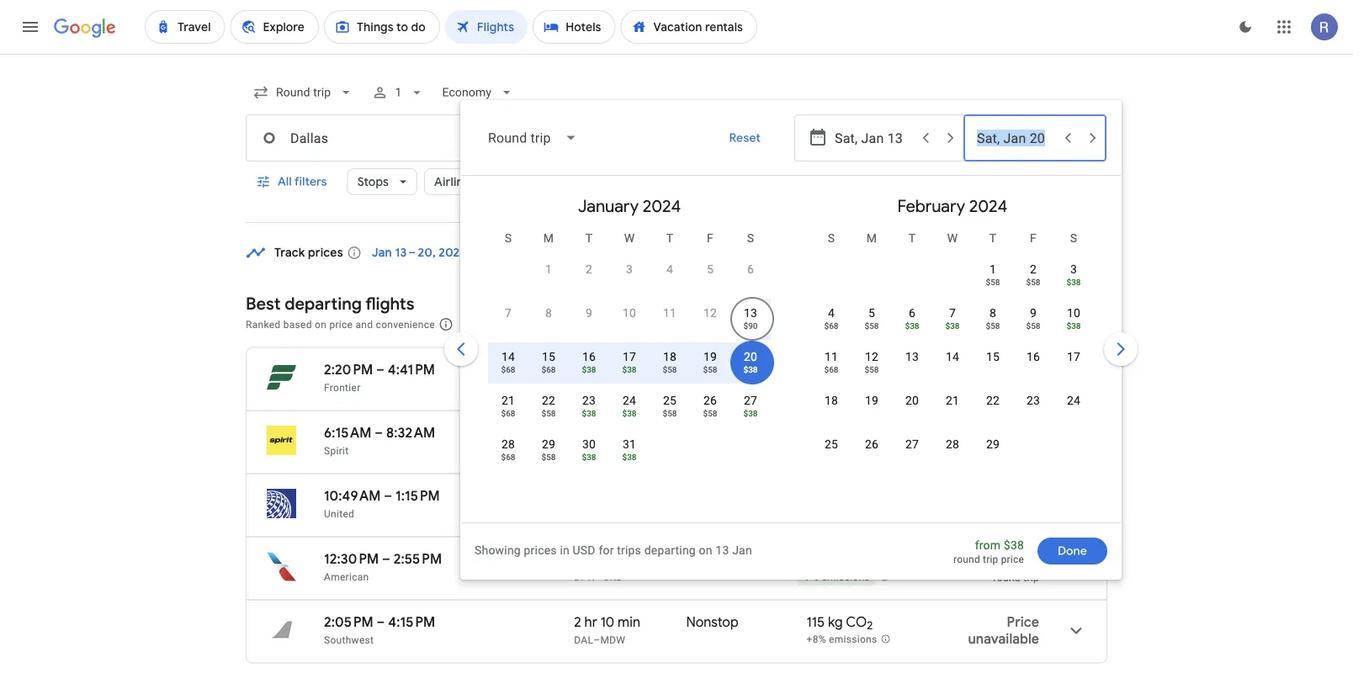 Task type: vqa. For each thing, say whether or not it's contained in the screenshot.
'Air' corresponding to 12:15 PM
no



Task type: locate. For each thing, give the bounding box(es) containing it.
1 vertical spatial 21%
[[806, 446, 825, 457]]

17
[[623, 350, 637, 364], [1068, 350, 1081, 364], [601, 424, 613, 442]]

21 inside button
[[946, 394, 960, 408]]

Departure time: 2:20 PM. text field
[[324, 361, 373, 378]]

t
[[586, 231, 593, 245], [667, 231, 674, 245], [909, 231, 916, 245], [990, 231, 997, 245]]

fees right bag
[[813, 319, 833, 330]]

2 ord from the top
[[603, 571, 624, 583]]

dfw right the 29 $58
[[575, 445, 596, 457]]

hr up tue, jan 23 element
[[585, 361, 598, 378]]

prices left the in
[[524, 544, 557, 557]]

fri, jan 5 element
[[707, 261, 714, 278]]

8
[[546, 306, 552, 320], [990, 306, 997, 320]]

5 right may
[[869, 306, 876, 320]]

25 down 18 button
[[825, 437, 839, 451]]

duration button
[[996, 168, 1084, 195]]

0 horizontal spatial 6
[[748, 262, 754, 276]]

s
[[505, 231, 512, 245], [747, 231, 755, 245], [828, 231, 835, 245], [1071, 231, 1078, 245]]

2 vertical spatial nonstop
[[687, 614, 739, 631]]

$58 for 5
[[865, 321, 880, 331]]

, 68 us dollars element up sun, feb 18 element
[[825, 365, 839, 375]]

2 horizontal spatial 13
[[906, 350, 920, 364]]

0 horizontal spatial prices
[[308, 245, 343, 261]]

, 38 us dollars element for 27
[[744, 408, 758, 418]]

hr inside 2 hr 10 min dal – mdw
[[585, 614, 598, 631]]

$58 up "thu, jan 25" "element"
[[663, 365, 677, 375]]

0 horizontal spatial 14
[[502, 350, 515, 364]]

0 horizontal spatial 24
[[623, 394, 637, 408]]

28 down 21 $68
[[502, 437, 515, 451]]

min
[[616, 361, 639, 378], [617, 424, 639, 442], [619, 551, 642, 568], [618, 614, 641, 631]]

, 58 us dollars element for 25
[[663, 408, 677, 418]]

23 down $38 text box
[[1027, 394, 1041, 408]]

3
[[626, 262, 633, 276], [1071, 262, 1078, 276]]

13 for 13 $90
[[744, 306, 758, 320]]

jan inside search field
[[733, 544, 753, 557]]

min for 2 hr 10 min
[[618, 614, 641, 631]]

13 inside the 13 $90
[[744, 306, 758, 320]]

5 left sat, jan 6 element on the right of page
[[707, 262, 714, 276]]

, 38 us dollars element for 7
[[946, 321, 960, 331]]

1 m from the left
[[544, 231, 554, 245]]

21 for 21
[[946, 394, 960, 408]]

0 horizontal spatial 8
[[546, 306, 552, 320]]

airlines
[[435, 174, 477, 189]]

2 down dates
[[586, 262, 593, 276]]

22 down 15 button
[[987, 394, 1000, 408]]

2 left '16 $38'
[[575, 361, 582, 378]]

28 for 28 $68
[[502, 437, 515, 451]]

prices inside search field
[[524, 544, 557, 557]]

3 s from the left
[[828, 231, 835, 245]]

11 down may
[[825, 350, 839, 364]]

airports
[[916, 174, 961, 189]]

, 38 us dollars element for 16
[[582, 365, 597, 375]]

2 16 from the left
[[1027, 350, 1041, 364]]

23
[[583, 394, 596, 408], [1027, 394, 1041, 408]]

7%
[[806, 572, 819, 584]]

0 horizontal spatial 25
[[601, 551, 616, 568]]

0 horizontal spatial 22
[[542, 394, 556, 408]]

tue, feb 27 element
[[906, 436, 920, 453]]

8 button
[[529, 305, 569, 345]]

26 inside 26 $58
[[704, 394, 717, 408]]

f up fri, feb 2 element
[[1031, 231, 1037, 245]]

$38 for from
[[1004, 538, 1025, 552]]

20 inside 20 $38
[[744, 350, 758, 364]]

2 22 from the left
[[987, 394, 1000, 408]]

0 vertical spatial on
[[315, 319, 327, 330]]

14 inside 14 $68
[[502, 350, 515, 364]]

2 inside 2 $58
[[1031, 262, 1037, 276]]

best departing flights main content
[[246, 237, 1108, 690]]

1 horizontal spatial 20
[[906, 394, 920, 408]]

2 hr from the top
[[585, 424, 598, 442]]

26 button
[[852, 436, 893, 477]]

1 horizontal spatial 16
[[1027, 350, 1041, 364]]

hr for 25
[[585, 551, 598, 568]]

ord down total duration 2 hr 25 min. element
[[603, 571, 624, 583]]

2 inside 2 hr 10 min dal – mdw
[[575, 614, 582, 631]]

1 horizontal spatial price
[[1002, 554, 1025, 566]]

total duration 2 hr 21 min. element
[[575, 361, 684, 381]]

row containing 25
[[812, 429, 1014, 477]]

2 24 from the left
[[1068, 394, 1081, 408]]

2 8 from the left
[[990, 306, 997, 320]]

– right 6:15 am text field
[[375, 424, 383, 442]]

, 68 us dollars element
[[825, 321, 839, 331], [501, 365, 516, 375], [542, 365, 556, 375], [825, 365, 839, 375], [501, 408, 516, 418], [501, 452, 516, 462]]

27 down 20 $38
[[744, 394, 758, 408]]

mdw inside 2 hr 10 min dal – mdw
[[601, 634, 626, 646]]

t up dates
[[586, 231, 593, 245]]

kg
[[821, 361, 836, 378], [821, 424, 836, 442], [829, 614, 843, 631]]

round down this price for this flight doesn't include overhead bin access. if you need a carry-on bag, use the bags filter to update prices. image
[[994, 446, 1021, 458]]

1 vertical spatial jan
[[733, 544, 753, 557]]

1 vertical spatial 13
[[906, 350, 920, 364]]

18 button
[[812, 392, 852, 433]]

8 down 1 $58 at the top right
[[990, 306, 997, 320]]

12 inside button
[[704, 306, 717, 320]]

$68 for 15
[[542, 365, 556, 375]]

t down "february" at the right of page
[[909, 231, 916, 245]]

round inside $178 round trip
[[994, 572, 1021, 584]]

27 down the 20 button
[[906, 437, 920, 451]]

ord down total duration 2 hr 17 min. 'element'
[[603, 445, 624, 457]]

1 horizontal spatial 8
[[990, 306, 997, 320]]

0 horizontal spatial 5
[[707, 262, 714, 276]]

1 vertical spatial for
[[599, 544, 614, 557]]

2 inside 2 hr 21 min dfw – mdw
[[575, 361, 582, 378]]

7 inside 7 $38
[[950, 306, 957, 320]]

6 right the 'mon, feb 5' element
[[909, 306, 916, 320]]

– inside 10:49 am – 1:15 pm united
[[384, 488, 393, 505]]

10 for 10 $38
[[1068, 306, 1081, 320]]

2 s from the left
[[747, 231, 755, 245]]

co
[[839, 361, 860, 378], [839, 424, 860, 442], [846, 614, 867, 631]]

2:20 pm
[[324, 361, 373, 378]]

16
[[583, 350, 596, 364], [1027, 350, 1041, 364]]

0 vertical spatial for
[[635, 319, 648, 330]]

1 horizontal spatial 5
[[869, 306, 876, 320]]

$58 up mon, jan 29 "element"
[[542, 408, 556, 418]]

None text field
[[246, 115, 510, 162]]

$58 up fri, feb 16 element
[[1027, 321, 1041, 331]]

row
[[529, 247, 771, 301], [973, 247, 1095, 301], [488, 297, 771, 345], [812, 297, 1095, 345], [488, 341, 771, 389], [812, 341, 1095, 389], [488, 385, 771, 433], [812, 385, 1095, 433], [488, 429, 650, 477], [812, 429, 1014, 477]]

0 vertical spatial 4
[[667, 262, 674, 276]]

1 horizontal spatial price
[[1008, 614, 1040, 631]]

grid
[[468, 183, 1115, 533]]

8:32 am
[[387, 424, 435, 442]]

25 down 18 $58
[[663, 394, 677, 408]]

0 vertical spatial dfw
[[575, 382, 596, 394]]

f inside row group
[[1031, 231, 1037, 245]]

min inside 2 hr 17 min dfw – ord
[[617, 424, 639, 442]]

prices for track
[[308, 245, 343, 261]]

29 inside the 29 $58
[[542, 437, 556, 451]]

$58 right may
[[865, 321, 880, 331]]

2 dfw from the top
[[575, 445, 596, 457]]

0 horizontal spatial for
[[599, 544, 614, 557]]

mon, jan 8 element
[[546, 305, 552, 322]]

1 horizontal spatial 15
[[987, 350, 1000, 364]]

$38 inside from $38 round trip price
[[1004, 538, 1025, 552]]

total duration 2 hr 25 min. element
[[575, 551, 684, 570]]

min inside 2 hr 21 min dfw – mdw
[[616, 361, 639, 378]]

m for january 2024
[[544, 231, 554, 245]]

, 58 us dollars element up thu, feb 15 element
[[986, 321, 1001, 331]]

$58 up thu, feb 15 element
[[986, 321, 1001, 331]]

m inside january 2024 row group
[[544, 231, 554, 245]]

january
[[578, 195, 639, 217]]

none search field containing january 2024
[[246, 72, 1142, 580]]

1 vertical spatial 12
[[866, 350, 879, 364]]

departing right the trips
[[645, 544, 696, 557]]

connecting
[[848, 174, 913, 189]]

14 inside 14 button
[[946, 350, 960, 364]]

, 58 us dollars element for 12
[[865, 365, 880, 375]]

5
[[707, 262, 714, 276], [869, 306, 876, 320]]

m left 'date'
[[867, 231, 878, 245]]

Departure time: 6:15 AM. text field
[[324, 424, 372, 442]]

0 horizontal spatial 15
[[542, 350, 556, 364]]

28 down 21 button
[[946, 437, 960, 451]]

14
[[502, 350, 515, 364], [946, 350, 960, 364]]

15 $68
[[542, 350, 556, 375]]

2 $58
[[1027, 262, 1041, 287]]

0 horizontal spatial 10
[[601, 614, 615, 631]]

total duration 2 hr 10 min. element
[[575, 614, 687, 634]]

1 vertical spatial nonstop
[[684, 551, 736, 568]]

, 58 us dollars element up mon, jan 29 "element"
[[542, 408, 556, 418]]

1 f from the left
[[707, 231, 714, 245]]

stops button
[[347, 162, 418, 202]]

0 horizontal spatial price
[[330, 319, 353, 330]]

co left mon, feb 26 element
[[839, 424, 860, 442]]

15 for 15
[[987, 350, 1000, 364]]

leaves dallas love field airport at 2:05 pm on saturday, january 13 and arrives at chicago midway international airport at 4:15 pm on saturday, january 13. element
[[324, 614, 436, 631]]

0 horizontal spatial w
[[625, 231, 635, 245]]

$38 for 30
[[582, 452, 597, 462]]

best
[[246, 293, 281, 314]]

american
[[324, 571, 369, 583]]

sun, jan 28 element
[[502, 436, 515, 453]]

– inside 2:20 pm – 4:41 pm frontier
[[376, 361, 385, 378]]

Departure time: 12:30 PM. text field
[[324, 551, 379, 568]]

row containing 7
[[488, 297, 771, 345]]

115 kg co 2
[[807, 614, 873, 633]]

2:55 pm
[[394, 551, 442, 568]]

wed, feb 28 element
[[946, 436, 960, 453]]

, 68 us dollars element up sun, jan 21 element
[[501, 365, 516, 375]]

2 14 from the left
[[946, 350, 960, 364]]

fees right +
[[612, 319, 632, 330]]

and
[[356, 319, 373, 330], [772, 319, 790, 330]]

on right the trips
[[699, 544, 713, 557]]

departing up ranked based on price and convenience
[[285, 293, 362, 314]]

10 inside 2 hr 10 min dal – mdw
[[601, 614, 615, 631]]

16 inside '16 $38'
[[583, 350, 596, 364]]

, 58 us dollars element up "thu, jan 25" "element"
[[663, 365, 677, 375]]

1 horizontal spatial 23
[[1027, 394, 1041, 408]]

w down february 2024
[[948, 231, 958, 245]]

0 vertical spatial price
[[595, 174, 623, 189]]

hr down 23 $38
[[585, 424, 598, 442]]

15 left $38 text box
[[987, 350, 1000, 364]]

connecting airports button
[[838, 168, 990, 195]]

0 vertical spatial 27
[[744, 394, 758, 408]]

2 29 from the left
[[987, 437, 1000, 451]]

hr inside 2 hr 25 min dfw – ord
[[585, 551, 598, 568]]

reset button
[[709, 118, 781, 158]]

$58 for 29
[[542, 452, 556, 462]]

mon, jan 1 element
[[546, 261, 552, 278]]

4 hr from the top
[[585, 614, 598, 631]]

$38 for 7
[[946, 321, 960, 331]]

13 $90
[[744, 306, 758, 331]]

track prices
[[274, 245, 343, 261]]

21 right '16 $38'
[[601, 361, 613, 378]]

18
[[663, 350, 677, 364], [825, 394, 839, 408]]

26
[[704, 394, 717, 408], [866, 437, 879, 451]]

fri, feb 9 element
[[1031, 305, 1037, 322]]

2 horizontal spatial 2024
[[970, 195, 1008, 217]]

1 3 from the left
[[626, 262, 633, 276]]

2 23 from the left
[[1027, 394, 1041, 408]]

t up thu, jan 4 element
[[667, 231, 674, 245]]

prices left learn more about tracked prices 'icon'
[[308, 245, 343, 261]]

sat, feb 3 element
[[1071, 261, 1078, 278]]

0 horizontal spatial 3
[[626, 262, 633, 276]]

21 inside 21 $68
[[502, 394, 515, 408]]

jan inside find the best price region
[[372, 245, 392, 261]]

main menu image
[[20, 17, 40, 37]]

0 vertical spatial kg co -21% emissions
[[803, 361, 876, 394]]

dfw down usd
[[575, 571, 596, 583]]

11 down "4" 'button'
[[663, 306, 677, 320]]

1 vertical spatial -
[[803, 446, 806, 457]]

, 58 us dollars element for 2
[[1027, 277, 1041, 287]]

28 inside '28 $68'
[[502, 437, 515, 451]]

22 down 15 $68
[[542, 394, 556, 408]]

1 29 from the left
[[542, 437, 556, 451]]

14 for 14 $68
[[502, 350, 515, 364]]

, 58 us dollars element for 18
[[663, 365, 677, 375]]

7 inside 7 button
[[505, 306, 512, 320]]

24 down 'total duration 2 hr 21 min.' element
[[623, 394, 637, 408]]

17 button
[[1054, 349, 1095, 389]]

, 68 us dollars element for 11
[[825, 365, 839, 375]]

$68 left the 29 $58
[[501, 452, 516, 462]]

dfw inside 2 hr 17 min dfw – ord
[[575, 445, 596, 457]]

for inside best departing flights main content
[[635, 319, 648, 330]]

- inside -7% emissions popup button
[[803, 572, 806, 584]]

22 inside 22 $58
[[542, 394, 556, 408]]

0 horizontal spatial 21
[[502, 394, 515, 408]]

2024 for february 2024
[[970, 195, 1008, 217]]

1 horizontal spatial w
[[948, 231, 958, 245]]

kg up sun, feb 18 element
[[821, 361, 836, 378]]

m
[[544, 231, 554, 245], [867, 231, 878, 245]]

price up january
[[595, 174, 623, 189]]

1 23 from the left
[[583, 394, 596, 408]]

ord inside 2 hr 25 min dfw – ord
[[603, 571, 624, 583]]

0 vertical spatial 13
[[744, 306, 758, 320]]

0 horizontal spatial jan
[[372, 245, 392, 261]]

17 inside 17 button
[[1068, 350, 1081, 364]]

prices
[[308, 245, 343, 261], [524, 544, 557, 557]]

1 fees from the left
[[612, 319, 632, 330]]

$58 for 12
[[865, 365, 880, 375]]

14 down passenger assistance button in the right top of the page
[[946, 350, 960, 364]]

30
[[583, 437, 596, 451]]

1 dfw from the top
[[575, 382, 596, 394]]

– inside 2 hr 21 min dfw – mdw
[[596, 382, 603, 394]]

3 - from the top
[[803, 572, 806, 584]]

sat, jan 13, departure date. element
[[744, 305, 758, 322]]

1 14 from the left
[[502, 350, 515, 364]]

mon, feb 5 element
[[869, 305, 876, 322]]

1 button
[[365, 72, 432, 113]]

$38 for 31
[[623, 452, 637, 462]]

1 horizontal spatial jan
[[733, 544, 753, 557]]

2 inside 2 hr 17 min dfw – ord
[[575, 424, 582, 442]]

previous image
[[441, 329, 482, 370]]

f
[[707, 231, 714, 245], [1031, 231, 1037, 245]]

3 for 3 $38
[[1071, 262, 1078, 276]]

done button
[[1038, 531, 1108, 572]]

23 inside 23 $38
[[583, 394, 596, 408]]

0 horizontal spatial 17
[[601, 424, 613, 442]]

3 inside button
[[626, 262, 633, 276]]

16 inside button
[[1027, 350, 1041, 364]]

$58 right 25 $58 at the bottom of page
[[703, 408, 718, 418]]

adult.
[[660, 319, 686, 330]]

5 inside 5 $58
[[869, 306, 876, 320]]

$58 for 2
[[1027, 277, 1041, 287]]

0 vertical spatial 11
[[663, 306, 677, 320]]

emissions right 7%
[[822, 572, 870, 584]]

nonstop for 2 hr 21 min
[[684, 361, 736, 378]]

total duration 2 hr 17 min. element
[[575, 424, 684, 444]]

10
[[623, 306, 637, 320], [1068, 306, 1081, 320], [601, 614, 615, 631]]

1 horizontal spatial 4
[[829, 306, 835, 320]]

13
[[744, 306, 758, 320], [906, 350, 920, 364], [716, 544, 730, 557]]

17 for 17 $38
[[623, 350, 637, 364]]

any dates
[[541, 245, 597, 261]]

tue, jan 30 element
[[583, 436, 596, 453]]

1 horizontal spatial m
[[867, 231, 878, 245]]

1 vertical spatial kg
[[821, 424, 836, 442]]

times
[[669, 174, 702, 189]]

0 vertical spatial 12
[[704, 306, 717, 320]]

3 for 3
[[626, 262, 633, 276]]

, 38 us dollars element for 20
[[744, 365, 758, 375]]

m inside february 2024 row group
[[867, 231, 878, 245]]

trips
[[617, 544, 642, 557]]

trip right the 29 button on the bottom right of page
[[1024, 446, 1040, 458]]

$68 up sun, feb 18 element
[[825, 365, 839, 375]]

26 down '19 $58'
[[704, 394, 717, 408]]

4 inside 'button'
[[667, 262, 674, 276]]

, 58 us dollars element up fri, jan 26 element
[[703, 365, 718, 375]]

$58 for 18
[[663, 365, 677, 375]]

2 horizontal spatial 10
[[1068, 306, 1081, 320]]

nonstop flight. element for 2 hr 10 min
[[687, 614, 739, 634]]

, 58 us dollars element
[[986, 277, 1001, 287], [1027, 277, 1041, 287], [865, 321, 880, 331], [986, 321, 1001, 331], [1027, 321, 1041, 331], [663, 365, 677, 375], [703, 365, 718, 375], [865, 365, 880, 375], [542, 408, 556, 418], [663, 408, 677, 418], [703, 408, 718, 418], [542, 452, 556, 462]]

, 38 us dollars element for 30
[[582, 452, 597, 462]]

2 vertical spatial kg
[[829, 614, 843, 631]]

19 down 12 $58
[[866, 394, 879, 408]]

14 $68
[[501, 350, 516, 375]]

2 inside "115 kg co 2"
[[867, 619, 873, 633]]

– left 1:15 pm text box
[[384, 488, 393, 505]]

sun, feb 11 element
[[825, 349, 839, 365]]

– left 4:41 pm text box
[[376, 361, 385, 378]]

1 vertical spatial 4
[[829, 306, 835, 320]]

18 inside 18 button
[[825, 394, 839, 408]]

24
[[623, 394, 637, 408], [1068, 394, 1081, 408]]

, 68 us dollars element for 21
[[501, 408, 516, 418]]

12
[[704, 306, 717, 320], [866, 350, 879, 364]]

hr inside 2 hr 17 min dfw – ord
[[585, 424, 598, 442]]

2 for 2
[[1031, 262, 1037, 276]]

None field
[[246, 77, 361, 108], [436, 77, 522, 108], [475, 118, 592, 158], [246, 77, 361, 108], [436, 77, 522, 108], [475, 118, 592, 158]]

1 horizontal spatial 6
[[909, 306, 916, 320]]

1 horizontal spatial 7
[[950, 306, 957, 320]]

1 horizontal spatial and
[[772, 319, 790, 330]]

– left 4:15 pm
[[377, 614, 385, 631]]

$90
[[744, 321, 758, 331]]

$38 for 3
[[1067, 277, 1082, 287]]

4 s from the left
[[1071, 231, 1078, 245]]

– inside 2 hr 25 min dfw – ord
[[596, 571, 603, 583]]

11
[[663, 306, 677, 320], [825, 350, 839, 364]]

1 15 from the left
[[542, 350, 556, 364]]

14 for 14
[[946, 350, 960, 364]]

16 down "9" button
[[583, 350, 596, 364]]

wed, feb 7 element
[[950, 305, 957, 322]]

0 vertical spatial nonstop flight. element
[[684, 361, 736, 381]]

38 US dollars text field
[[1017, 361, 1040, 378]]

0 vertical spatial 20
[[744, 350, 758, 364]]

2 28 from the left
[[946, 437, 960, 451]]

0 horizontal spatial 29
[[542, 437, 556, 451]]

track
[[274, 245, 305, 261]]

1 16 from the left
[[583, 350, 596, 364]]

0 vertical spatial 25
[[663, 394, 677, 408]]

$38 for 20
[[744, 365, 758, 375]]

min for 2 hr 21 min
[[616, 361, 639, 378]]

2 for 2 hr 21 min
[[575, 361, 582, 378]]

1 horizontal spatial 26
[[866, 437, 879, 451]]

2 hr 25 min dfw – ord
[[575, 551, 642, 583]]

kg down sun, feb 18 element
[[821, 424, 836, 442]]

12 $58
[[865, 350, 880, 375]]

2 left 30
[[575, 424, 582, 442]]

mdw down total duration 2 hr 10 min. element
[[601, 634, 626, 646]]

$38
[[1067, 277, 1082, 287], [906, 321, 920, 331], [946, 321, 960, 331], [1067, 321, 1082, 331], [1017, 361, 1040, 378], [582, 365, 597, 375], [623, 365, 637, 375], [744, 365, 758, 375], [582, 408, 597, 418], [623, 408, 637, 418], [744, 408, 758, 418], [582, 452, 597, 462], [623, 452, 637, 462], [1004, 538, 1025, 552]]

$178 round trip
[[994, 551, 1040, 584]]

21% down 11 $68
[[806, 382, 825, 394]]

6 inside 6 $38
[[909, 306, 916, 320]]

w inside february 2024 row group
[[948, 231, 958, 245]]

stops
[[358, 174, 389, 189]]

this price for this flight doesn't include overhead bin access. if you need a carry-on bag, use the bags filter to update prices. image
[[995, 422, 1016, 443]]

grid inside search field
[[468, 183, 1115, 533]]

2 round trip from the top
[[994, 446, 1040, 458]]

learn more about ranking image
[[439, 317, 454, 332]]

0 horizontal spatial fees
[[612, 319, 632, 330]]

24 inside "button"
[[1068, 394, 1081, 408]]

trip down $38 text box
[[1024, 383, 1040, 394]]

0 vertical spatial nonstop
[[684, 361, 736, 378]]

, 58 us dollars element right '24 $38'
[[663, 408, 677, 418]]

frontier
[[324, 382, 361, 394]]

1 ord from the top
[[603, 445, 624, 457]]

$38 for 17
[[623, 365, 637, 375]]

2 kg co -21% emissions from the top
[[803, 424, 876, 457]]

1 vertical spatial departing
[[645, 544, 696, 557]]

nonstop flight. element
[[684, 361, 736, 381], [684, 551, 736, 570], [687, 614, 739, 634]]

price inside popup button
[[595, 174, 623, 189]]

2 vertical spatial nonstop flight. element
[[687, 614, 739, 634]]

2 f from the left
[[1031, 231, 1037, 245]]

3 hr from the top
[[585, 551, 598, 568]]

t up thu, feb 1 element
[[990, 231, 997, 245]]

2 7 from the left
[[950, 306, 957, 320]]

price inside best departing flights main content
[[330, 319, 353, 330]]

1 vertical spatial nonstop flight. element
[[684, 551, 736, 570]]

min for 2 hr 17 min
[[617, 424, 639, 442]]

0 horizontal spatial 11
[[663, 306, 677, 320]]

wed, jan 31 element
[[623, 436, 637, 453]]

1 horizontal spatial fees
[[813, 319, 833, 330]]

1 9 from the left
[[586, 306, 593, 320]]

11 for 11 $68
[[825, 350, 839, 364]]

0 horizontal spatial 7
[[505, 306, 512, 320]]

row containing 18
[[812, 385, 1095, 433]]

leaves dallas/fort worth international airport at 6:15 am on saturday, january 13 and arrives at o'hare international airport at 8:32 am on saturday, january 13. element
[[324, 424, 435, 442]]

1 7 from the left
[[505, 306, 512, 320]]

, 38 us dollars element for 10
[[1067, 321, 1082, 331]]

0 vertical spatial 6
[[748, 262, 754, 276]]

1 round trip from the top
[[994, 383, 1040, 394]]

1 vertical spatial ord
[[603, 571, 624, 583]]

prices inside find the best price region
[[308, 245, 343, 261]]

1 vertical spatial price
[[1008, 614, 1040, 631]]

2 vertical spatial 25
[[601, 551, 616, 568]]

1 24 from the left
[[623, 394, 637, 408]]

27 inside 27 $38
[[744, 394, 758, 408]]

14 down 7 button
[[502, 350, 515, 364]]

for
[[635, 319, 648, 330], [599, 544, 614, 557]]

2 vertical spatial -
[[803, 572, 806, 584]]

wed, jan 24 element
[[623, 392, 637, 409]]

19 inside button
[[866, 394, 879, 408]]

f up fri, jan 5 element
[[707, 231, 714, 245]]

dfw inside 2 hr 25 min dfw – ord
[[575, 571, 596, 583]]

4 right wed, jan 3 element
[[667, 262, 674, 276]]

nonstop flight. element for 2 hr 21 min
[[684, 361, 736, 381]]

trip down the $178 on the bottom right of page
[[1024, 572, 1040, 584]]

1 22 from the left
[[542, 394, 556, 408]]

25 inside button
[[825, 437, 839, 451]]

1 horizontal spatial 2024
[[643, 195, 681, 217]]

2024
[[643, 195, 681, 217], [970, 195, 1008, 217], [439, 245, 467, 261]]

emissions
[[828, 382, 876, 394], [828, 446, 876, 457], [822, 572, 870, 584], [829, 634, 878, 646]]

0 vertical spatial ord
[[603, 445, 624, 457]]

round down the $178 on the bottom right of page
[[994, 572, 1021, 584]]

on
[[315, 319, 327, 330], [699, 544, 713, 557]]

thu, jan 11 element
[[663, 305, 677, 322]]

0 vertical spatial round trip
[[994, 383, 1040, 394]]

grid containing january 2024
[[468, 183, 1115, 533]]

21 for 21 $68
[[502, 394, 515, 408]]

26 $58
[[703, 394, 718, 418]]

trip down from
[[984, 554, 999, 566]]

1 s from the left
[[505, 231, 512, 245]]

12 down apply.
[[866, 350, 879, 364]]

f inside january 2024 row group
[[707, 231, 714, 245]]

12 inside 12 $58
[[866, 350, 879, 364]]

10 inside button
[[623, 306, 637, 320]]

thu, jan 25 element
[[663, 392, 677, 409]]

19 inside '19 $58'
[[704, 350, 717, 364]]

, 58 us dollars element for 19
[[703, 365, 718, 375]]

hr right the in
[[585, 551, 598, 568]]

change appearance image
[[1226, 7, 1266, 47]]

, 68 us dollars element up mon, jan 22 element
[[542, 365, 556, 375]]

0 horizontal spatial 4
[[667, 262, 674, 276]]

0 horizontal spatial 19
[[704, 350, 717, 364]]

1 kg co -21% emissions from the top
[[803, 361, 876, 394]]

0 vertical spatial mdw
[[603, 382, 628, 394]]

from
[[976, 538, 1001, 552]]

loading results progress bar
[[0, 54, 1354, 57]]

0 vertical spatial 19
[[704, 350, 717, 364]]

5 for 5 $58
[[869, 306, 876, 320]]

2 inside 2 hr 25 min dfw – ord
[[575, 551, 582, 568]]

min for 2 hr 25 min
[[619, 551, 642, 568]]

8 inside button
[[546, 306, 552, 320]]

0 vertical spatial price
[[330, 319, 353, 330]]

1 28 from the left
[[502, 437, 515, 451]]

12 down '5' button
[[704, 306, 717, 320]]

3 inside 3 $38
[[1071, 262, 1078, 276]]

2 w from the left
[[948, 231, 958, 245]]

dates
[[566, 245, 597, 261]]

1 8 from the left
[[546, 306, 552, 320]]

3 dfw from the top
[[575, 571, 596, 583]]

0 vertical spatial prices
[[308, 245, 343, 261]]

grid
[[940, 244, 962, 259]]

16 for 16 $38
[[583, 350, 596, 364]]

spirit
[[324, 445, 349, 457]]

bags
[[522, 174, 549, 189]]

15 inside 15 $68
[[542, 350, 556, 364]]

$58 right '24 $38'
[[663, 408, 677, 418]]

8 for 8
[[546, 306, 552, 320]]

6 for 6
[[748, 262, 754, 276]]

1 vertical spatial 19
[[866, 394, 879, 408]]

1 vertical spatial co
[[839, 424, 860, 442]]

Arrival time: 4:15 PM. text field
[[388, 614, 436, 631]]

0 horizontal spatial price
[[595, 174, 623, 189]]

1 horizontal spatial on
[[699, 544, 713, 557]]

6 inside button
[[748, 262, 754, 276]]

$58
[[986, 277, 1001, 287], [1027, 277, 1041, 287], [865, 321, 880, 331], [986, 321, 1001, 331], [1027, 321, 1041, 331], [663, 365, 677, 375], [703, 365, 718, 375], [865, 365, 880, 375], [542, 408, 556, 418], [663, 408, 677, 418], [703, 408, 718, 418], [542, 452, 556, 462]]

2 9 from the left
[[1031, 306, 1037, 320]]

0 vertical spatial departing
[[285, 293, 362, 314]]

w inside january 2024 row group
[[625, 231, 635, 245]]

11 inside button
[[663, 306, 677, 320]]

None search field
[[246, 72, 1142, 580]]

2 21% from the top
[[806, 446, 825, 457]]

1 vertical spatial 27
[[906, 437, 920, 451]]

15 down the 8 button
[[542, 350, 556, 364]]

$58 up "fri, feb 9" element
[[1027, 277, 1041, 287]]

20 for 20
[[906, 394, 920, 408]]

16 down sort
[[1027, 350, 1041, 364]]

25 left the trips
[[601, 551, 616, 568]]

23 down '16 $38'
[[583, 394, 596, 408]]

1 w from the left
[[625, 231, 635, 245]]

– inside 2 hr 17 min dfw – ord
[[596, 445, 603, 457]]

and down 'flights'
[[356, 319, 373, 330]]

21 down 14 $68
[[502, 394, 515, 408]]

5 inside button
[[707, 262, 714, 276]]

, 68 us dollars element for 14
[[501, 365, 516, 375]]

12:30 pm – 2:55 pm american
[[324, 551, 442, 583]]

, 38 us dollars element
[[1067, 277, 1082, 287], [906, 321, 920, 331], [946, 321, 960, 331], [1067, 321, 1082, 331], [582, 365, 597, 375], [623, 365, 637, 375], [744, 365, 758, 375], [582, 408, 597, 418], [623, 408, 637, 418], [744, 408, 758, 418], [582, 452, 597, 462], [623, 452, 637, 462]]

2 m from the left
[[867, 231, 878, 245]]

row containing 4
[[812, 297, 1095, 345]]

26 for 26
[[866, 437, 879, 451]]

1 horizontal spatial for
[[635, 319, 648, 330]]

price inside price unavailable
[[1008, 614, 1040, 631]]

hr up dal
[[585, 614, 598, 631]]

27 inside button
[[906, 437, 920, 451]]

1 horizontal spatial 24
[[1068, 394, 1081, 408]]

2 3 from the left
[[1071, 262, 1078, 276]]

23 for 23
[[1027, 394, 1041, 408]]

1 vertical spatial 26
[[866, 437, 879, 451]]

date grid button
[[867, 237, 976, 267]]

2 vertical spatial co
[[846, 614, 867, 631]]

2 15 from the left
[[987, 350, 1000, 364]]

1 vertical spatial round trip
[[994, 446, 1040, 458]]

26 inside button
[[866, 437, 879, 451]]

mdw inside 2 hr 21 min dfw – mdw
[[603, 382, 628, 394]]

on down best departing flights
[[315, 319, 327, 330]]

ord inside 2 hr 17 min dfw – ord
[[603, 445, 624, 457]]

nonstop
[[684, 361, 736, 378], [684, 551, 736, 568], [687, 614, 739, 631]]

dfw down '16 $38'
[[575, 382, 596, 394]]

1 horizontal spatial 9
[[1031, 306, 1037, 320]]

25 inside 25 $58
[[663, 394, 677, 408]]

$38 for 23
[[582, 408, 597, 418]]

flight details. leaves dallas love field airport at 2:05 pm on saturday, january 13 and arrives at chicago midway international airport at 4:15 pm on saturday, january 13. image
[[1057, 611, 1097, 651]]

$58 up fri, jan 26 element
[[703, 365, 718, 375]]

, 68 us dollars element for 28
[[501, 452, 516, 462]]

1 horizontal spatial departing
[[645, 544, 696, 557]]

tue, jan 9 element
[[586, 305, 593, 322]]

, 58 us dollars element right 25 $58 at the bottom of page
[[703, 408, 718, 418]]

$68 right bag
[[825, 321, 839, 331]]

-
[[803, 382, 806, 394], [803, 446, 806, 457], [803, 572, 806, 584]]

1 vertical spatial price
[[1002, 554, 1025, 566]]

1 hr from the top
[[585, 361, 598, 378]]

23 $38
[[582, 394, 597, 418]]

29 inside button
[[987, 437, 1000, 451]]

, 38 us dollars element for 17
[[623, 365, 637, 375]]

1 horizontal spatial f
[[1031, 231, 1037, 245]]

Departure text field
[[835, 115, 913, 161], [835, 115, 913, 161]]

18 inside 18 $58
[[663, 350, 677, 364]]

29 for 29
[[987, 437, 1000, 451]]

10 inside 10 $38
[[1068, 306, 1081, 320]]

0 horizontal spatial on
[[315, 319, 327, 330]]

price for price
[[595, 174, 623, 189]]

3 $38
[[1067, 262, 1082, 287]]

20 down the 13 button
[[906, 394, 920, 408]]

Arrival time: 2:55 PM. text field
[[394, 551, 442, 568]]



Task type: describe. For each thing, give the bounding box(es) containing it.
mon, feb 19 element
[[866, 392, 879, 409]]

2 and from the left
[[772, 319, 790, 330]]

25 $58
[[663, 394, 677, 418]]

leaves dallas/fort worth international airport at 10:49 am on saturday, january 13 and arrives at o'hare international airport at 1:15 pm on saturday, january 13. element
[[324, 488, 440, 505]]

wed, jan 10 element
[[623, 305, 637, 322]]

ord for 17
[[603, 445, 624, 457]]

16 $38
[[582, 350, 597, 375]]

thu, feb 22 element
[[987, 392, 1000, 409]]

2 - from the top
[[803, 446, 806, 457]]

by:
[[1064, 317, 1081, 332]]

12 for 12
[[704, 306, 717, 320]]

january 2024
[[578, 195, 681, 217]]

thu, jan 18 element
[[663, 349, 677, 365]]

22 $58
[[542, 394, 556, 418]]

$68 for 14
[[501, 365, 516, 375]]

w for january
[[625, 231, 635, 245]]

1 and from the left
[[356, 319, 373, 330]]

8 for 8 $58
[[990, 306, 997, 320]]

1 $58
[[986, 262, 1001, 287]]

showing prices in usd for trips departing on 13 jan
[[475, 544, 753, 557]]

on inside best departing flights main content
[[315, 319, 327, 330]]

prices for showing
[[524, 544, 557, 557]]

$38 inside best departing flights main content
[[1017, 361, 1040, 378]]

30 $38
[[582, 437, 597, 462]]

25 button
[[812, 436, 852, 477]]

mon, jan 29 element
[[542, 436, 556, 453]]

– inside 2:05 pm – 4:15 pm southwest
[[377, 614, 385, 631]]

4:15 pm
[[388, 614, 436, 631]]

hr for 21
[[585, 361, 598, 378]]

fri, feb 2 element
[[1031, 261, 1037, 278]]

wed, jan 17 element
[[623, 349, 637, 365]]

flight details. leaves dallas/fort worth international airport at 12:30 pm on saturday, january 13 and arrives at o'hare international airport at 2:55 pm on saturday, january 13. image
[[1057, 548, 1097, 588]]

usd
[[573, 544, 596, 557]]

1 inside popup button
[[395, 85, 402, 99]]

wed, feb 14 element
[[946, 349, 960, 365]]

ord for 25
[[603, 571, 624, 583]]

Arrival time: 8:32 AM. text field
[[387, 424, 435, 442]]

Departure time: 10:49 AM. text field
[[324, 488, 381, 505]]

february 2024 row group
[[791, 183, 1115, 516]]

10 $38
[[1067, 306, 1082, 331]]

co inside "115 kg co 2"
[[846, 614, 867, 631]]

$68 for 4
[[825, 321, 839, 331]]

thu, jan 4 element
[[667, 261, 674, 278]]

0 vertical spatial co
[[839, 361, 860, 378]]

next image
[[1101, 329, 1142, 370]]

, 58 us dollars element for 1
[[986, 277, 1001, 287]]

sort by:
[[1038, 317, 1081, 332]]

0 vertical spatial kg
[[821, 361, 836, 378]]

sun, feb 25 element
[[825, 436, 839, 453]]

all filters button
[[246, 162, 341, 202]]

23 for 23 $38
[[583, 394, 596, 408]]

thu, feb 8 element
[[990, 305, 997, 322]]

15 for 15 $68
[[542, 350, 556, 364]]

sun, feb 18 element
[[825, 392, 839, 409]]

7 for 7 $38
[[950, 306, 957, 320]]

2:05 pm
[[324, 614, 374, 631]]

, 58 us dollars element for 22
[[542, 408, 556, 418]]

on inside search field
[[699, 544, 713, 557]]

29 for 29 $58
[[542, 437, 556, 451]]

price unavailable
[[969, 614, 1040, 648]]

20 for 20 $38
[[744, 350, 758, 364]]

apply.
[[858, 319, 886, 330]]

all
[[278, 174, 292, 189]]

4 t from the left
[[990, 231, 997, 245]]

bags button
[[512, 168, 578, 195]]

– inside the 12:30 pm – 2:55 pm american
[[382, 551, 391, 568]]

25 for 25
[[825, 437, 839, 451]]

11 $68
[[825, 350, 839, 375]]

hr for 17
[[585, 424, 598, 442]]

mon, jan 15 element
[[542, 349, 556, 365]]

january 2024 row group
[[468, 183, 791, 516]]

2 fees from the left
[[813, 319, 833, 330]]

1 inside 1 $58
[[990, 262, 997, 276]]

1 inside button
[[546, 262, 552, 276]]

19 for 19
[[866, 394, 879, 408]]

23 button
[[1014, 392, 1054, 433]]

filters
[[295, 174, 327, 189]]

f for february 2024
[[1031, 231, 1037, 245]]

6 $38
[[906, 306, 920, 331]]

trip inside $178 round trip
[[1024, 572, 1040, 584]]

sun, jan 7 element
[[505, 305, 512, 322]]

21 button
[[933, 392, 973, 433]]

5 for 5
[[707, 262, 714, 276]]

1 inside best departing flights main content
[[651, 319, 657, 330]]

29 $58
[[542, 437, 556, 462]]

21 inside 2 hr 21 min dfw – mdw
[[601, 361, 613, 378]]

in
[[560, 544, 570, 557]]

14 button
[[933, 349, 973, 389]]

Arrival time: 4:41 PM. text field
[[388, 361, 435, 378]]

sort by: button
[[1031, 309, 1108, 339]]

2 hr 10 min dal – mdw
[[575, 614, 641, 646]]

dfw for 2 hr 21 min
[[575, 382, 596, 394]]

fri, jan 12 element
[[704, 305, 717, 322]]

date grid
[[910, 244, 962, 259]]

times button
[[659, 168, 731, 195]]

from $38 round trip price
[[954, 538, 1025, 566]]

2 for 2 hr 25 min
[[575, 551, 582, 568]]

row containing 14
[[488, 341, 771, 389]]

4:41 pm
[[388, 361, 435, 378]]

$58 for 25
[[663, 408, 677, 418]]

4 for 4
[[667, 262, 674, 276]]

, 90 us dollars element
[[744, 321, 758, 331]]

kg inside "115 kg co 2"
[[829, 614, 843, 631]]

mon, jan 22 element
[[542, 392, 556, 409]]

21 $68
[[501, 394, 516, 418]]

2 button
[[569, 261, 610, 301]]

emissions down 19 button
[[828, 446, 876, 457]]

thu, feb 1 element
[[990, 261, 997, 278]]

wed, jan 3 element
[[626, 261, 633, 278]]

12 for 12 $58
[[866, 350, 879, 364]]

6 button
[[731, 261, 771, 301]]

25 for 25 $58
[[663, 394, 677, 408]]

10:49 am – 1:15 pm united
[[324, 488, 440, 520]]

2 inside button
[[586, 262, 593, 276]]

connecting airports
[[848, 174, 961, 189]]

20 button
[[893, 392, 933, 433]]

f for january 2024
[[707, 231, 714, 245]]

sat, feb 17 element
[[1068, 349, 1081, 365]]

southwest
[[324, 634, 374, 646]]

passenger assistance button
[[889, 319, 992, 330]]

2024 inside find the best price region
[[439, 245, 467, 261]]

19 for 19 $58
[[704, 350, 717, 364]]

, 68 us dollars element for 4
[[825, 321, 839, 331]]

5 $58
[[865, 306, 880, 331]]

+8% emissions
[[807, 634, 878, 646]]

tue, feb 6 element
[[909, 305, 916, 322]]

sat, jan 27 element
[[744, 392, 758, 409]]

, 58 us dollars element for 26
[[703, 408, 718, 418]]

13 for 13
[[906, 350, 920, 364]]

tue, feb 13 element
[[906, 349, 920, 365]]

sat, feb 10 element
[[1068, 305, 1081, 322]]

$58 for 9
[[1027, 321, 1041, 331]]

sun, jan 14 element
[[502, 349, 515, 365]]

taxes
[[575, 319, 600, 330]]

fri, feb 16 element
[[1027, 349, 1041, 365]]

18 for 18
[[825, 394, 839, 408]]

m for february 2024
[[867, 231, 878, 245]]

, 38 us dollars element for 24
[[623, 408, 637, 418]]

sort
[[1038, 317, 1061, 332]]

$58 for 1
[[986, 277, 1001, 287]]

departure text field for return text box
[[835, 115, 913, 161]]

9 for 9
[[586, 306, 593, 320]]

– inside '6:15 am – 8:32 am spirit'
[[375, 424, 383, 442]]

emissions inside popup button
[[822, 572, 870, 584]]

178 US dollars text field
[[1012, 551, 1040, 568]]

1 21% from the top
[[806, 382, 825, 394]]

airlines button
[[424, 162, 505, 202]]

$68 for 21
[[501, 408, 516, 418]]

28 button
[[933, 436, 973, 477]]

unavailable
[[969, 631, 1040, 648]]

11 for 11
[[663, 306, 677, 320]]

– inside 2 hr 10 min dal – mdw
[[594, 634, 601, 646]]

emissions down 12 $58
[[828, 382, 876, 394]]

-7% emissions
[[803, 572, 870, 584]]

price inside from $38 round trip price
[[1002, 554, 1025, 566]]

wed, feb 21 element
[[946, 392, 960, 409]]

sat, jan 6 element
[[748, 261, 754, 278]]

emissions button
[[737, 168, 831, 195]]

28 $68
[[501, 437, 516, 462]]

reset
[[730, 131, 761, 146]]

2 hr 17 min dfw – ord
[[575, 424, 639, 457]]

tue, jan 23 element
[[583, 392, 596, 409]]

2024 for january 2024
[[643, 195, 681, 217]]

fri, jan 26 element
[[704, 392, 717, 409]]

$38 for 24
[[623, 408, 637, 418]]

w for february
[[948, 231, 958, 245]]

round down $38 text box
[[994, 383, 1021, 394]]

, 58 us dollars element for 9
[[1027, 321, 1041, 331]]

17 $38
[[623, 350, 637, 375]]

13 – 20,
[[395, 245, 436, 261]]

24 for 24
[[1068, 394, 1081, 408]]

convenience
[[376, 319, 435, 330]]

tue, jan 2 element
[[586, 261, 593, 278]]

, 38 us dollars element for 31
[[623, 452, 637, 462]]

15 button
[[973, 349, 1014, 389]]

2 for 2 hr 10 min
[[575, 614, 582, 631]]

26 for 26 $58
[[704, 394, 717, 408]]

row containing 11
[[812, 341, 1095, 389]]

25 inside 2 hr 25 min dfw – ord
[[601, 551, 616, 568]]

$38 for 10
[[1067, 321, 1082, 331]]

february
[[898, 195, 966, 217]]

3 button
[[610, 261, 650, 301]]

17 inside 2 hr 17 min dfw – ord
[[601, 424, 613, 442]]

2 for 2 hr 17 min
[[575, 424, 582, 442]]

16 button
[[1014, 349, 1054, 389]]

fri, jan 19 element
[[704, 349, 717, 365]]

6 for 6 $38
[[909, 306, 916, 320]]

$68 for 11
[[825, 365, 839, 375]]

Return text field
[[978, 115, 1055, 161]]

sat, jan 20, return date. element
[[744, 349, 758, 365]]

10:49 am
[[324, 488, 381, 505]]

required
[[533, 319, 572, 330]]

4 for 4 $68
[[829, 306, 835, 320]]

+
[[603, 319, 609, 330]]

mdw for 21
[[603, 382, 628, 394]]

0 horizontal spatial 13
[[716, 544, 730, 557]]

27 for 27 $38
[[744, 394, 758, 408]]

-7% emissions button
[[797, 551, 890, 587]]

mdw for 10
[[601, 634, 626, 646]]

mon, feb 26 element
[[866, 436, 879, 453]]

Departure time: 2:05 PM. text field
[[324, 614, 374, 631]]

$38 for 16
[[582, 365, 597, 375]]

27 for 27
[[906, 437, 920, 451]]

dal
[[575, 634, 594, 646]]

nonstop for 2 hr 25 min
[[684, 551, 736, 568]]

2 hr 21 min dfw – mdw
[[575, 361, 639, 394]]

hr for 10
[[585, 614, 598, 631]]

leaves dallas/fort worth international airport at 2:20 pm on saturday, january 13 and arrives at chicago midway international airport at 4:41 pm on saturday, january 13. element
[[324, 361, 435, 378]]

7 $38
[[946, 306, 960, 331]]

sat, feb 24 element
[[1068, 392, 1081, 409]]

mon, feb 12 element
[[866, 349, 879, 365]]

thu, feb 29 element
[[987, 436, 1000, 453]]

7 for 7
[[505, 306, 512, 320]]

19 button
[[852, 392, 893, 433]]

round inside from $38 round trip price
[[954, 554, 981, 566]]

departing inside main content
[[285, 293, 362, 314]]

, 38 us dollars element for 23
[[582, 408, 597, 418]]

fri, feb 23 element
[[1027, 392, 1041, 409]]

optional
[[689, 319, 729, 330]]

28 for 28
[[946, 437, 960, 451]]

tue, jan 16 element
[[583, 349, 596, 365]]

learn more about tracked prices image
[[347, 245, 362, 261]]

find the best price region
[[246, 237, 1108, 280]]

1 - from the top
[[803, 382, 806, 394]]

, 58 us dollars element for 8
[[986, 321, 1001, 331]]

based
[[284, 319, 312, 330]]

10 for 10
[[623, 306, 637, 320]]

leaves dallas/fort worth international airport at 12:30 pm on saturday, january 13 and arrives at o'hare international airport at 2:55 pm on saturday, january 13. element
[[324, 551, 442, 568]]

1 t from the left
[[586, 231, 593, 245]]

done
[[1058, 544, 1088, 559]]

Return text field
[[978, 115, 1055, 161]]

19 $58
[[703, 350, 718, 375]]

20 $38
[[744, 350, 758, 375]]

sun, feb 4 element
[[829, 305, 835, 322]]

any
[[541, 245, 563, 261]]

4 $68
[[825, 306, 839, 331]]

12 button
[[690, 305, 731, 345]]

nonstop flight. element for 2 hr 25 min
[[684, 551, 736, 570]]

trip inside from $38 round trip price
[[984, 554, 999, 566]]

best departing flights
[[246, 293, 415, 314]]

3 t from the left
[[909, 231, 916, 245]]

departure text field for return text field
[[835, 115, 913, 161]]

$38 for 6
[[906, 321, 920, 331]]

, 58 us dollars element for 5
[[865, 321, 880, 331]]

emissions down "115 kg co 2"
[[829, 634, 878, 646]]

row containing 21
[[488, 385, 771, 433]]

tue, feb 20 element
[[906, 392, 920, 409]]

thu, feb 15 element
[[987, 349, 1000, 365]]

9 for 9 $58
[[1031, 306, 1037, 320]]

Arrival time: 1:15 PM. text field
[[396, 488, 440, 505]]

4 button
[[650, 261, 690, 301]]

swap origin and destination. image
[[504, 128, 524, 148]]

29 button
[[973, 436, 1014, 477]]

18 for 18 $58
[[663, 350, 677, 364]]

22 for 22
[[987, 394, 1000, 408]]

27 button
[[893, 436, 933, 477]]

, 58 us dollars element for 29
[[542, 452, 556, 462]]

sun, jan 21 element
[[502, 392, 515, 409]]

2 t from the left
[[667, 231, 674, 245]]

row containing 28
[[488, 429, 650, 477]]



